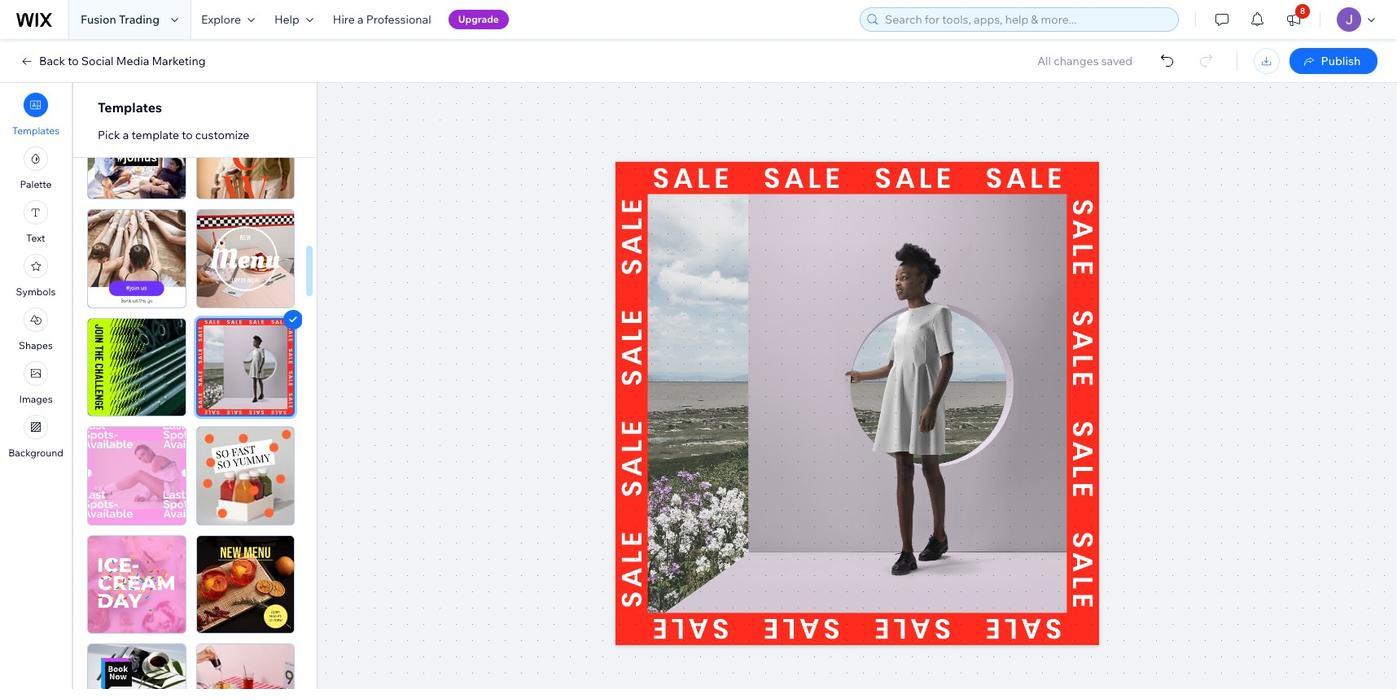 Task type: locate. For each thing, give the bounding box(es) containing it.
templates up palette button
[[12, 125, 59, 137]]

to right back at the top left
[[68, 54, 79, 68]]

marketing
[[152, 54, 206, 68]]

0 horizontal spatial to
[[68, 54, 79, 68]]

saved
[[1101, 54, 1133, 68]]

0 vertical spatial a
[[358, 12, 364, 27]]

shapes button
[[19, 308, 53, 352]]

fusion
[[81, 12, 116, 27]]

all changes saved
[[1038, 54, 1133, 68]]

a
[[358, 12, 364, 27], [123, 128, 129, 143]]

back to social media marketing button
[[20, 54, 206, 68]]

1 horizontal spatial to
[[182, 128, 193, 143]]

all
[[1038, 54, 1051, 68]]

a for template
[[123, 128, 129, 143]]

to
[[68, 54, 79, 68], [182, 128, 193, 143]]

symbols button
[[16, 254, 56, 298]]

media
[[116, 54, 149, 68]]

8 button
[[1276, 0, 1312, 39]]

palette button
[[20, 147, 52, 191]]

templates
[[98, 99, 162, 116], [12, 125, 59, 137]]

images
[[19, 393, 53, 406]]

1 vertical spatial templates
[[12, 125, 59, 137]]

Search for tools, apps, help & more... field
[[880, 8, 1173, 31]]

text
[[26, 232, 45, 244]]

palette
[[20, 178, 52, 191]]

to right "template"
[[182, 128, 193, 143]]

professional
[[366, 12, 431, 27]]

0 vertical spatial to
[[68, 54, 79, 68]]

shapes
[[19, 340, 53, 352]]

1 horizontal spatial templates
[[98, 99, 162, 116]]

0 horizontal spatial templates
[[12, 125, 59, 137]]

a right pick
[[123, 128, 129, 143]]

menu
[[0, 88, 72, 464]]

background button
[[8, 415, 63, 459]]

0 horizontal spatial a
[[123, 128, 129, 143]]

images button
[[19, 362, 53, 406]]

1 vertical spatial a
[[123, 128, 129, 143]]

a right hire
[[358, 12, 364, 27]]

help button
[[265, 0, 323, 39]]

1 horizontal spatial a
[[358, 12, 364, 27]]

templates up pick
[[98, 99, 162, 116]]



Task type: describe. For each thing, give the bounding box(es) containing it.
upgrade
[[458, 13, 499, 25]]

templates inside menu
[[12, 125, 59, 137]]

1 vertical spatial to
[[182, 128, 193, 143]]

pick a template to customize
[[98, 128, 250, 143]]

hire a professional link
[[323, 0, 441, 39]]

back
[[39, 54, 65, 68]]

templates button
[[12, 93, 59, 137]]

publish
[[1321, 54, 1361, 68]]

a for professional
[[358, 12, 364, 27]]

help
[[274, 12, 300, 27]]

publish button
[[1290, 48, 1378, 74]]

changes
[[1054, 54, 1099, 68]]

background
[[8, 447, 63, 459]]

social
[[81, 54, 114, 68]]

explore
[[201, 12, 241, 27]]

template
[[131, 128, 179, 143]]

hire
[[333, 12, 355, 27]]

back to social media marketing
[[39, 54, 206, 68]]

upgrade button
[[448, 10, 509, 29]]

fusion trading
[[81, 12, 160, 27]]

pick
[[98, 128, 120, 143]]

8
[[1300, 6, 1306, 16]]

symbols
[[16, 286, 56, 298]]

trading
[[119, 12, 160, 27]]

hire a professional
[[333, 12, 431, 27]]

0 vertical spatial templates
[[98, 99, 162, 116]]

customize
[[195, 128, 250, 143]]

text button
[[24, 200, 48, 244]]

menu containing templates
[[0, 88, 72, 464]]



Task type: vqa. For each thing, say whether or not it's contained in the screenshot.
the bottom your
no



